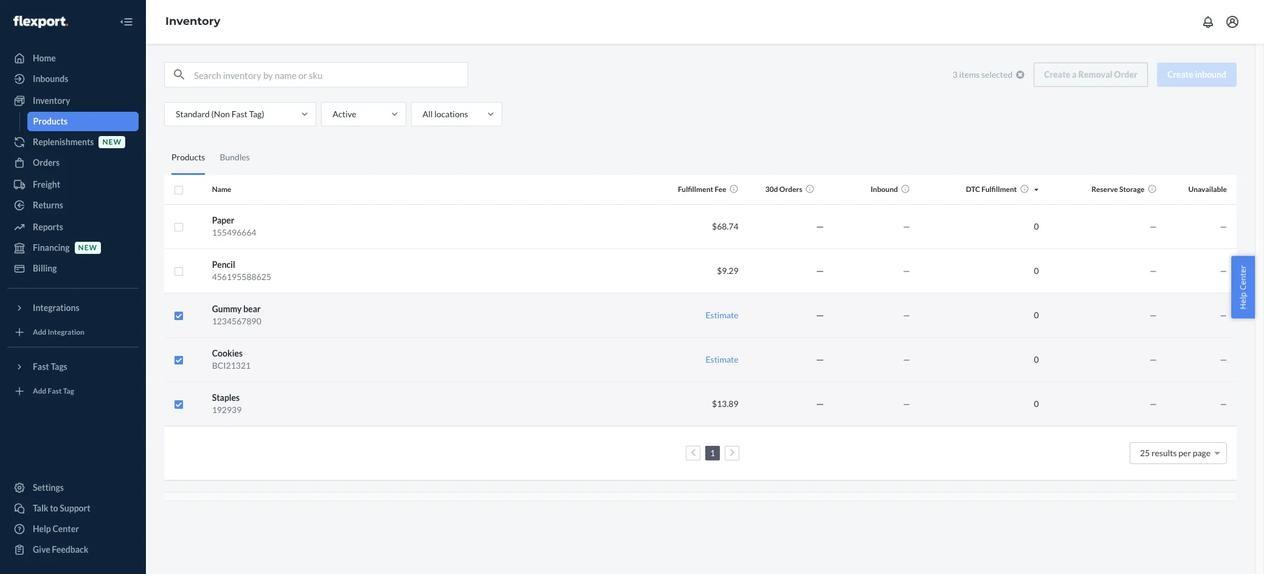 Task type: describe. For each thing, give the bounding box(es) containing it.
create inbound button
[[1157, 63, 1237, 87]]

chevron right image
[[730, 449, 735, 458]]

page
[[1193, 448, 1211, 458]]

add fast tag
[[33, 387, 74, 396]]

bci21321
[[212, 360, 251, 371]]

pencil 456195588625
[[212, 259, 271, 282]]

inbounds link
[[7, 69, 139, 89]]

square image for paper
[[174, 223, 184, 232]]

all
[[423, 109, 433, 119]]

flexport logo image
[[13, 16, 68, 28]]

estimate link for 1234567890
[[706, 310, 739, 320]]

Search inventory by name or sku text field
[[194, 63, 468, 87]]

1 horizontal spatial orders
[[780, 185, 803, 194]]

0 horizontal spatial center
[[53, 524, 79, 535]]

standard
[[176, 109, 210, 119]]

new for financing
[[78, 244, 97, 253]]

dtc
[[966, 185, 980, 194]]

freight
[[33, 179, 60, 190]]

inbound
[[1195, 69, 1227, 80]]

4 ― from the top
[[816, 354, 825, 365]]

close navigation image
[[119, 15, 134, 29]]

0 horizontal spatial inventory
[[33, 95, 70, 106]]

pencil
[[212, 259, 235, 270]]

to
[[50, 504, 58, 514]]

billing link
[[7, 259, 139, 279]]

2 vertical spatial fast
[[48, 387, 62, 396]]

give
[[33, 545, 50, 555]]

orders link
[[7, 153, 139, 173]]

settings link
[[7, 479, 139, 498]]

dtc fulfillment
[[966, 185, 1017, 194]]

0 horizontal spatial products
[[33, 116, 68, 127]]

1 link
[[708, 448, 718, 458]]

storage
[[1120, 185, 1145, 194]]

add integration
[[33, 328, 85, 337]]

check square image for 1234567890
[[174, 311, 184, 321]]

456195588625
[[212, 272, 271, 282]]

check square image for bci21321
[[174, 356, 184, 366]]

chevron left image
[[691, 449, 696, 458]]

replenishments
[[33, 137, 94, 147]]

192939
[[212, 405, 242, 415]]

help center button
[[1232, 256, 1255, 319]]

paper 155496664
[[212, 215, 256, 238]]

talk to support
[[33, 504, 90, 514]]

freight link
[[7, 175, 139, 195]]

help center inside help center link
[[33, 524, 79, 535]]

integration
[[48, 328, 85, 337]]

per
[[1179, 448, 1192, 458]]

locations
[[434, 109, 468, 119]]

bundles
[[220, 152, 250, 162]]

help center inside help center button
[[1238, 265, 1249, 309]]

estimate for bci21321
[[706, 354, 739, 365]]

1 horizontal spatial inventory link
[[165, 15, 221, 28]]

3 items selected
[[953, 69, 1013, 80]]

active
[[333, 109, 357, 119]]

staples
[[212, 393, 240, 403]]

financing
[[33, 243, 70, 253]]

returns
[[33, 200, 63, 210]]

give feedback
[[33, 545, 88, 555]]

new for replenishments
[[102, 138, 122, 147]]

0 vertical spatial fast
[[232, 109, 248, 119]]

feedback
[[52, 545, 88, 555]]

paper
[[212, 215, 234, 225]]

items
[[960, 69, 980, 80]]

home
[[33, 53, 56, 63]]

1
[[710, 448, 715, 458]]

gummy bear 1234567890
[[212, 304, 261, 326]]

1 vertical spatial inventory link
[[7, 91, 139, 111]]



Task type: locate. For each thing, give the bounding box(es) containing it.
$68.74
[[712, 221, 739, 231]]

tags
[[51, 362, 67, 372]]

― for $68.74
[[816, 221, 825, 231]]

2 add from the top
[[33, 387, 46, 396]]

1 vertical spatial estimate link
[[706, 354, 739, 365]]

home link
[[7, 49, 139, 68]]

tag)
[[249, 109, 264, 119]]

billing
[[33, 263, 57, 274]]

unavailable
[[1189, 185, 1227, 194]]

inventory link
[[165, 15, 221, 28], [7, 91, 139, 111]]

cookies
[[212, 348, 243, 359]]

orders right the 30d
[[780, 185, 803, 194]]

1 horizontal spatial new
[[102, 138, 122, 147]]

30d
[[766, 185, 778, 194]]

settings
[[33, 483, 64, 493]]

create inbound
[[1168, 69, 1227, 80]]

―
[[816, 221, 825, 231], [816, 265, 825, 276], [816, 310, 825, 320], [816, 354, 825, 365], [816, 399, 825, 409]]

add for add fast tag
[[33, 387, 46, 396]]

0 horizontal spatial help center
[[33, 524, 79, 535]]

1 fulfillment from the left
[[678, 185, 714, 194]]

2 check square image from the top
[[174, 356, 184, 366]]

new down reports link
[[78, 244, 97, 253]]

fast left the tag)
[[232, 109, 248, 119]]

add
[[33, 328, 46, 337], [33, 387, 46, 396]]

0 vertical spatial orders
[[33, 158, 60, 168]]

help center link
[[7, 520, 139, 539]]

0 horizontal spatial help
[[33, 524, 51, 535]]

standard (non fast tag)
[[176, 109, 264, 119]]

reserve
[[1092, 185, 1118, 194]]

25
[[1140, 448, 1150, 458]]

0 vertical spatial inventory
[[165, 15, 221, 28]]

0 vertical spatial check square image
[[174, 311, 184, 321]]

estimate link for bci21321
[[706, 354, 739, 365]]

products link
[[27, 112, 139, 131]]

fast left tags
[[33, 362, 49, 372]]

1 add from the top
[[33, 328, 46, 337]]

1 vertical spatial help
[[33, 524, 51, 535]]

$9.29
[[717, 265, 739, 276]]

talk
[[33, 504, 48, 514]]

orders
[[33, 158, 60, 168], [780, 185, 803, 194]]

4 0 from the top
[[1034, 354, 1039, 365]]

add down fast tags
[[33, 387, 46, 396]]

talk to support button
[[7, 499, 139, 519]]

25 results per page
[[1140, 448, 1211, 458]]

1 horizontal spatial fulfillment
[[982, 185, 1017, 194]]

reports link
[[7, 218, 139, 237]]

1 vertical spatial estimate
[[706, 354, 739, 365]]

3 square image from the top
[[174, 267, 184, 277]]

0 vertical spatial add
[[33, 328, 46, 337]]

integrations button
[[7, 299, 139, 318]]

reserve storage
[[1092, 185, 1145, 194]]

0 vertical spatial square image
[[174, 185, 184, 195]]

2 vertical spatial square image
[[174, 267, 184, 277]]

check square image
[[174, 311, 184, 321], [174, 356, 184, 366]]

create
[[1168, 69, 1194, 80]]

products up replenishments
[[33, 116, 68, 127]]

2 estimate link from the top
[[706, 354, 739, 365]]

fulfillment
[[678, 185, 714, 194], [982, 185, 1017, 194]]

give feedback button
[[7, 541, 139, 560]]

1 ― from the top
[[816, 221, 825, 231]]

open account menu image
[[1226, 15, 1240, 29]]

0 horizontal spatial fulfillment
[[678, 185, 714, 194]]

1 horizontal spatial inventory
[[165, 15, 221, 28]]

3 ― from the top
[[816, 310, 825, 320]]

1 square image from the top
[[174, 185, 184, 195]]

2 ― from the top
[[816, 265, 825, 276]]

1 vertical spatial orders
[[780, 185, 803, 194]]

square image
[[174, 185, 184, 195], [174, 223, 184, 232], [174, 267, 184, 277]]

5 ― from the top
[[816, 399, 825, 409]]

—
[[903, 221, 910, 231], [1150, 221, 1157, 231], [1220, 221, 1227, 231], [903, 265, 910, 276], [1150, 265, 1157, 276], [1220, 265, 1227, 276], [903, 310, 910, 320], [1150, 310, 1157, 320], [1220, 310, 1227, 320], [903, 354, 910, 365], [1150, 354, 1157, 365], [1220, 354, 1227, 365], [903, 399, 910, 409], [1150, 399, 1157, 409], [1220, 399, 1227, 409]]

0 vertical spatial center
[[1238, 265, 1249, 290]]

staples 192939
[[212, 393, 242, 415]]

― for $9.29
[[816, 265, 825, 276]]

add integration link
[[7, 323, 139, 342]]

inbounds
[[33, 74, 68, 84]]

1 vertical spatial center
[[53, 524, 79, 535]]

reports
[[33, 222, 63, 232]]

0 vertical spatial estimate link
[[706, 310, 739, 320]]

(non
[[211, 109, 230, 119]]

gummy
[[212, 304, 242, 314]]

inventory
[[165, 15, 221, 28], [33, 95, 70, 106]]

0 vertical spatial estimate
[[706, 310, 739, 320]]

1 vertical spatial help center
[[33, 524, 79, 535]]

1 estimate link from the top
[[706, 310, 739, 320]]

0 vertical spatial help center
[[1238, 265, 1249, 309]]

0
[[1034, 221, 1039, 231], [1034, 265, 1039, 276], [1034, 310, 1039, 320], [1034, 354, 1039, 365], [1034, 399, 1039, 409]]

1 vertical spatial products
[[172, 152, 205, 162]]

3 0 from the top
[[1034, 310, 1039, 320]]

check square image
[[174, 400, 184, 410]]

0 for $68.74
[[1034, 221, 1039, 231]]

fast left tag
[[48, 387, 62, 396]]

1 estimate from the top
[[706, 310, 739, 320]]

0 horizontal spatial new
[[78, 244, 97, 253]]

square image left pencil
[[174, 267, 184, 277]]

estimate link up $13.89
[[706, 354, 739, 365]]

0 for $9.29
[[1034, 265, 1039, 276]]

fulfillment left fee
[[678, 185, 714, 194]]

fulfillment right the dtc
[[982, 185, 1017, 194]]

help center
[[1238, 265, 1249, 309], [33, 524, 79, 535]]

center
[[1238, 265, 1249, 290], [53, 524, 79, 535]]

30d orders
[[766, 185, 803, 194]]

― for $13.89
[[816, 399, 825, 409]]

1 horizontal spatial products
[[172, 152, 205, 162]]

1 vertical spatial add
[[33, 387, 46, 396]]

add fast tag link
[[7, 382, 139, 401]]

1 vertical spatial new
[[78, 244, 97, 253]]

tag
[[63, 387, 74, 396]]

square image for pencil
[[174, 267, 184, 277]]

155496664
[[212, 227, 256, 238]]

estimate link
[[706, 310, 739, 320], [706, 354, 739, 365]]

times circle image
[[1017, 70, 1025, 79]]

1 vertical spatial inventory
[[33, 95, 70, 106]]

returns link
[[7, 196, 139, 215]]

new down products link
[[102, 138, 122, 147]]

1 horizontal spatial help center
[[1238, 265, 1249, 309]]

5 0 from the top
[[1034, 399, 1039, 409]]

cookies bci21321
[[212, 348, 251, 371]]

estimate for 1234567890
[[706, 310, 739, 320]]

0 vertical spatial new
[[102, 138, 122, 147]]

1 vertical spatial square image
[[174, 223, 184, 232]]

0 horizontal spatial orders
[[33, 158, 60, 168]]

orders up the freight
[[33, 158, 60, 168]]

0 vertical spatial inventory link
[[165, 15, 221, 28]]

bear
[[243, 304, 261, 314]]

25 results per page option
[[1140, 448, 1211, 458]]

1 horizontal spatial help
[[1238, 292, 1249, 309]]

inbound
[[871, 185, 898, 194]]

1 vertical spatial fast
[[33, 362, 49, 372]]

products
[[33, 116, 68, 127], [172, 152, 205, 162]]

fulfillment fee
[[678, 185, 727, 194]]

square image left paper
[[174, 223, 184, 232]]

0 horizontal spatial inventory link
[[7, 91, 139, 111]]

selected
[[982, 69, 1013, 80]]

1 vertical spatial check square image
[[174, 356, 184, 366]]

3
[[953, 69, 958, 80]]

results
[[1152, 448, 1177, 458]]

$13.89
[[712, 399, 739, 409]]

fast tags button
[[7, 358, 139, 377]]

open notifications image
[[1201, 15, 1216, 29]]

fee
[[715, 185, 727, 194]]

help inside button
[[1238, 292, 1249, 309]]

help
[[1238, 292, 1249, 309], [33, 524, 51, 535]]

products down 'standard'
[[172, 152, 205, 162]]

1234567890
[[212, 316, 261, 326]]

check square image left gummy
[[174, 311, 184, 321]]

add for add integration
[[33, 328, 46, 337]]

1 horizontal spatial center
[[1238, 265, 1249, 290]]

2 estimate from the top
[[706, 354, 739, 365]]

estimate link down '$9.29'
[[706, 310, 739, 320]]

0 vertical spatial products
[[33, 116, 68, 127]]

square image left name
[[174, 185, 184, 195]]

fast tags
[[33, 362, 67, 372]]

integrations
[[33, 303, 79, 313]]

fast
[[232, 109, 248, 119], [33, 362, 49, 372], [48, 387, 62, 396]]

center inside button
[[1238, 265, 1249, 290]]

support
[[60, 504, 90, 514]]

1 0 from the top
[[1034, 221, 1039, 231]]

name
[[212, 185, 231, 194]]

add left the integration
[[33, 328, 46, 337]]

0 vertical spatial help
[[1238, 292, 1249, 309]]

0 for $13.89
[[1034, 399, 1039, 409]]

2 0 from the top
[[1034, 265, 1039, 276]]

2 fulfillment from the left
[[982, 185, 1017, 194]]

check square image up check square image
[[174, 356, 184, 366]]

estimate
[[706, 310, 739, 320], [706, 354, 739, 365]]

estimate down '$9.29'
[[706, 310, 739, 320]]

fast inside dropdown button
[[33, 362, 49, 372]]

1 check square image from the top
[[174, 311, 184, 321]]

2 square image from the top
[[174, 223, 184, 232]]

all locations
[[423, 109, 468, 119]]

estimate up $13.89
[[706, 354, 739, 365]]



Task type: vqa. For each thing, say whether or not it's contained in the screenshot.
Feedback
yes



